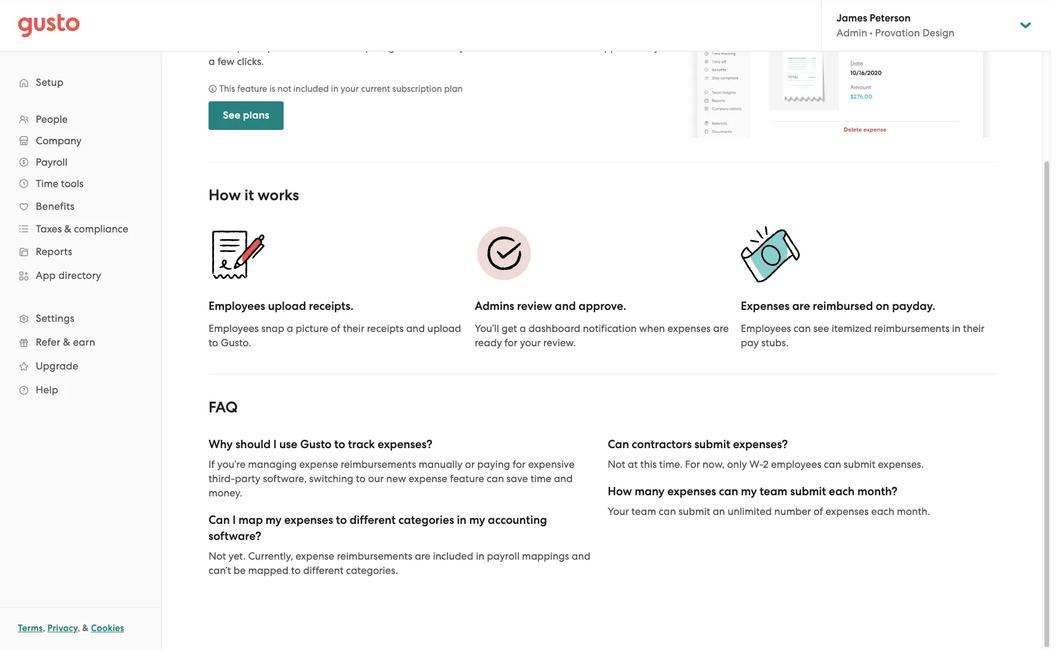 Task type: vqa. For each thing, say whether or not it's contained in the screenshot.
tax in the BUTTON
no



Task type: locate. For each thing, give the bounding box(es) containing it.
home image
[[18, 13, 80, 37]]

gusto left — on the top left of page
[[418, 41, 446, 53]]

team down 'many'
[[632, 506, 657, 518]]

i
[[274, 438, 277, 452], [233, 514, 236, 527]]

can right employees
[[825, 459, 842, 471]]

company
[[36, 135, 82, 147]]

0 vertical spatial included
[[294, 83, 329, 94]]

a left the few
[[209, 55, 215, 67]]

w-
[[750, 459, 764, 471]]

approves
[[598, 41, 642, 53]]

expensive
[[529, 459, 575, 471]]

1 vertical spatial not
[[209, 551, 226, 563]]

how left it
[[209, 186, 241, 205]]

gusto.
[[221, 337, 251, 349]]

team up your team can submit an unlimited number of expenses each month. at the right of page
[[760, 485, 788, 499]]

categories
[[399, 514, 454, 527]]

upgrade link
[[12, 355, 149, 377]]

0 vertical spatial gusto
[[418, 41, 446, 53]]

cookies
[[91, 623, 124, 634]]

2 horizontal spatial their
[[964, 323, 985, 335]]

i left use
[[274, 438, 277, 452]]

not yet. currently, expense reimbursements are included in payroll mappings and can't be mapped to different categories.
[[209, 551, 591, 577]]

dollar bill illustration image
[[741, 224, 801, 284]]

0 horizontal spatial a
[[209, 55, 215, 67]]

subscription
[[393, 83, 442, 94]]

my right the 'map'
[[266, 514, 282, 527]]

&
[[64, 223, 72, 235], [63, 336, 70, 348], [82, 623, 89, 634]]

0 horizontal spatial or
[[465, 459, 475, 471]]

management
[[351, 27, 416, 39]]

expenses? up w- on the right of the page
[[734, 438, 789, 452]]

& right taxes
[[64, 223, 72, 235]]

different
[[350, 514, 396, 527], [303, 565, 344, 577]]

1 horizontal spatial their
[[343, 323, 365, 335]]

employees snap a picture of their receipts and upload to gusto.
[[209, 323, 462, 349]]

reimbursements up our
[[341, 459, 416, 471]]

0 horizontal spatial ,
[[43, 623, 45, 634]]

terms link
[[18, 623, 43, 634]]

an left unlimited at the bottom right
[[713, 506, 726, 518]]

upload
[[231, 41, 265, 53], [268, 300, 306, 313], [428, 323, 462, 335]]

2 horizontal spatial upload
[[428, 323, 462, 335]]

0 horizontal spatial can
[[209, 514, 230, 527]]

should
[[236, 438, 271, 452]]

1 horizontal spatial different
[[350, 514, 396, 527]]

to inside can i map my expenses to different categories in my accounting software?
[[336, 514, 347, 527]]

time tools button
[[12, 173, 149, 194]]

feature left is
[[237, 83, 267, 94]]

new up pictures
[[288, 27, 308, 39]]

1 horizontal spatial are
[[714, 323, 729, 335]]

taxes & compliance button
[[12, 218, 149, 240]]

submit up 'now,'
[[695, 438, 731, 452]]

upload inside "employees snap a picture of their receipts and upload to gusto."
[[428, 323, 462, 335]]

feature inside good news! our new expense management feature makes reimbursements easy. your team can now upload pictures of their receipts right in gusto — you or an admin reviews and approves in just a few clicks.
[[418, 27, 452, 39]]

an inside good news! our new expense management feature makes reimbursements easy. your team can now upload pictures of their receipts right in gusto — you or an admin reviews and approves in just a few clicks.
[[492, 41, 504, 53]]

each down month?
[[872, 506, 895, 518]]

employees for employees snap a picture of their receipts and upload to gusto.
[[209, 323, 259, 335]]

for inside you'll get a dashboard notification when expenses are ready for your review.
[[505, 337, 518, 349]]

0 horizontal spatial each
[[830, 485, 855, 499]]

and inside good news! our new expense management feature makes reimbursements easy. your team can now upload pictures of their receipts right in gusto — you or an admin reviews and approves in just a few clicks.
[[577, 41, 596, 53]]

to left the track
[[335, 438, 346, 452]]

0 horizontal spatial upload
[[231, 41, 265, 53]]

not at this time. for now, only w-2 employees can submit expenses.
[[608, 459, 925, 471]]

reimbursements
[[488, 27, 563, 39], [875, 323, 950, 335], [341, 459, 416, 471], [337, 551, 413, 563]]

payday.
[[893, 300, 936, 313]]

can up just
[[643, 27, 660, 39]]

list
[[0, 109, 161, 402]]

of
[[307, 41, 317, 53], [331, 323, 341, 335], [814, 506, 824, 518]]

1 vertical spatial or
[[465, 459, 475, 471]]

my left accounting
[[470, 514, 486, 527]]

upload left "you'll"
[[428, 323, 462, 335]]

their
[[319, 41, 341, 53], [343, 323, 365, 335], [964, 323, 985, 335]]

your up approves
[[592, 27, 613, 39]]

to down switching
[[336, 514, 347, 527]]

1 vertical spatial an
[[713, 506, 726, 518]]

1 vertical spatial new
[[387, 473, 406, 485]]

0 vertical spatial not
[[608, 459, 626, 471]]

0 horizontal spatial expenses?
[[378, 438, 433, 452]]

team up approves
[[616, 27, 640, 39]]

0 vertical spatial can
[[608, 438, 630, 452]]

settings
[[36, 312, 74, 324]]

new right our
[[387, 473, 406, 485]]

gusto inside good news! our new expense management feature makes reimbursements easy. your team can now upload pictures of their receipts right in gusto — you or an admin reviews and approves in just a few clicks.
[[418, 41, 446, 53]]

or right you
[[480, 41, 489, 53]]

their inside employees can see itemized reimbursements in their pay stubs.
[[964, 323, 985, 335]]

not inside the not yet. currently, expense reimbursements are included in payroll mappings and can't be mapped to different categories.
[[209, 551, 226, 563]]

feature down "manually"
[[450, 473, 485, 485]]

few
[[218, 55, 235, 67]]

2 vertical spatial of
[[814, 506, 824, 518]]

expense right currently,
[[296, 551, 335, 563]]

not
[[278, 83, 291, 94]]

month?
[[858, 485, 898, 499]]

how left 'many'
[[608, 485, 633, 499]]

can up at at the right of page
[[608, 438, 630, 452]]

clicks.
[[237, 55, 264, 67]]

can for can contractors submit expenses?
[[608, 438, 630, 452]]

0 horizontal spatial i
[[233, 514, 236, 527]]

& left cookies
[[82, 623, 89, 634]]

1 horizontal spatial not
[[608, 459, 626, 471]]

your down "dashboard"
[[520, 337, 541, 349]]

this feature is not included in your current subscription plan
[[217, 83, 463, 94]]

reimbursements down payday. on the right top
[[875, 323, 950, 335]]

setup link
[[12, 72, 149, 93]]

1 vertical spatial i
[[233, 514, 236, 527]]

1 vertical spatial team
[[760, 485, 788, 499]]

admin
[[837, 27, 868, 39]]

& inside dropdown button
[[64, 223, 72, 235]]

1 vertical spatial included
[[433, 551, 474, 563]]

2 vertical spatial upload
[[428, 323, 462, 335]]

1 horizontal spatial can
[[608, 438, 630, 452]]

switching
[[310, 473, 354, 485]]

upload up 'clicks.'
[[231, 41, 265, 53]]

at
[[628, 459, 638, 471]]

a inside good news! our new expense management feature makes reimbursements easy. your team can now upload pictures of their receipts right in gusto — you or an admin reviews and approves in just a few clicks.
[[209, 55, 215, 67]]

0 vertical spatial receipts
[[343, 41, 380, 53]]

1 vertical spatial upload
[[268, 300, 306, 313]]

of right number
[[814, 506, 824, 518]]

of inside good news! our new expense management feature makes reimbursements easy. your team can now upload pictures of their receipts right in gusto — you or an admin reviews and approves in just a few clicks.
[[307, 41, 317, 53]]

1 expenses? from the left
[[378, 438, 433, 452]]

expenses right when
[[668, 323, 711, 335]]

1 horizontal spatial an
[[713, 506, 726, 518]]

expenses? up if you're managing expense reimbursements manually or paying for expensive third-party software, switching to our new expense feature can save time and money.
[[378, 438, 433, 452]]

how it works
[[209, 186, 299, 205]]

1 horizontal spatial i
[[274, 438, 277, 452]]

for
[[505, 337, 518, 349], [513, 459, 526, 471]]

reimbursements inside the not yet. currently, expense reimbursements are included in payroll mappings and can't be mapped to different categories.
[[337, 551, 413, 563]]

checkmark illustration image
[[475, 224, 535, 284]]

a inside "employees snap a picture of their receipts and upload to gusto."
[[287, 323, 293, 335]]

2 vertical spatial team
[[632, 506, 657, 518]]

time.
[[660, 459, 683, 471]]

& left earn
[[63, 336, 70, 348]]

in inside employees can see itemized reimbursements in their pay stubs.
[[953, 323, 961, 335]]

why should i use gusto to track expenses?
[[209, 438, 433, 452]]

0 horizontal spatial their
[[319, 41, 341, 53]]

an left "admin"
[[492, 41, 504, 53]]

0 vertical spatial your
[[592, 27, 613, 39]]

our
[[267, 27, 285, 39]]

& for earn
[[63, 336, 70, 348]]

1 vertical spatial feature
[[237, 83, 267, 94]]

1 vertical spatial your
[[520, 337, 541, 349]]

earn
[[73, 336, 95, 348]]

expense
[[310, 27, 349, 39], [300, 459, 338, 471], [409, 473, 448, 485], [296, 551, 335, 563]]

to left gusto.
[[209, 337, 218, 349]]

approve.
[[579, 300, 627, 313]]

gusto right use
[[300, 438, 332, 452]]

of down receipts.
[[331, 323, 341, 335]]

0 vertical spatial how
[[209, 186, 241, 205]]

or inside if you're managing expense reimbursements manually or paying for expensive third-party software, switching to our new expense feature can save time and money.
[[465, 459, 475, 471]]

, left cookies
[[78, 623, 80, 634]]

employees for employees can see itemized reimbursements in their pay stubs.
[[741, 323, 792, 335]]

1 vertical spatial for
[[513, 459, 526, 471]]

feature up — on the top left of page
[[418, 27, 452, 39]]

0 vertical spatial your
[[341, 83, 359, 94]]

your inside good news! our new expense management feature makes reimbursements easy. your team can now upload pictures of their receipts right in gusto — you or an admin reviews and approves in just a few clicks.
[[592, 27, 613, 39]]

benefits link
[[12, 196, 149, 217]]

1 vertical spatial your
[[608, 506, 630, 518]]

—
[[449, 41, 457, 53]]

1 horizontal spatial your
[[520, 337, 541, 349]]

only
[[728, 459, 748, 471]]

expenses down switching
[[285, 514, 333, 527]]

can down paying
[[487, 473, 504, 485]]

0 vertical spatial of
[[307, 41, 317, 53]]

reimbursements for not yet. currently, expense reimbursements are included in payroll mappings and can't be mapped to different categories.
[[337, 551, 413, 563]]

1 horizontal spatial included
[[433, 551, 474, 563]]

receipts.
[[309, 300, 354, 313]]

for down get
[[505, 337, 518, 349]]

refer & earn
[[36, 336, 95, 348]]

your down at at the right of page
[[608, 506, 630, 518]]

1 vertical spatial can
[[209, 514, 230, 527]]

can inside can i map my expenses to different categories in my accounting software?
[[209, 514, 230, 527]]

1 horizontal spatial new
[[387, 473, 406, 485]]

james peterson admin • provation design
[[837, 12, 955, 39]]

1 horizontal spatial of
[[331, 323, 341, 335]]

benefits
[[36, 200, 75, 212]]

a right get
[[520, 323, 526, 335]]

1 horizontal spatial how
[[608, 485, 633, 499]]

2 expenses? from the left
[[734, 438, 789, 452]]

employees inside employees can see itemized reimbursements in their pay stubs.
[[741, 323, 792, 335]]

unlimited
[[728, 506, 772, 518]]

expense reimbursement screenshot image
[[686, 0, 996, 138]]

for up save
[[513, 459, 526, 471]]

to right mapped
[[291, 565, 301, 577]]

0 vertical spatial &
[[64, 223, 72, 235]]

of right pictures
[[307, 41, 317, 53]]

use
[[280, 438, 298, 452]]

my up unlimited at the bottom right
[[742, 485, 758, 499]]

payroll
[[487, 551, 520, 563]]

0 horizontal spatial gusto
[[300, 438, 332, 452]]

can inside employees can see itemized reimbursements in their pay stubs.
[[794, 323, 812, 335]]

taxes
[[36, 223, 62, 235]]

1 vertical spatial &
[[63, 336, 70, 348]]

expense right the our
[[310, 27, 349, 39]]

included right not
[[294, 83, 329, 94]]

0 vertical spatial new
[[288, 27, 308, 39]]

each left month?
[[830, 485, 855, 499]]

0 vertical spatial an
[[492, 41, 504, 53]]

can left see
[[794, 323, 812, 335]]

0 vertical spatial different
[[350, 514, 396, 527]]

new inside good news! our new expense management feature makes reimbursements easy. your team can now upload pictures of their receipts right in gusto — you or an admin reviews and approves in just a few clicks.
[[288, 27, 308, 39]]

expenses inside you'll get a dashboard notification when expenses are ready for your review.
[[668, 323, 711, 335]]

reimbursements inside if you're managing expense reimbursements manually or paying for expensive third-party software, switching to our new expense feature can save time and money.
[[341, 459, 416, 471]]

reimbursements up "admin"
[[488, 27, 563, 39]]

not left at at the right of page
[[608, 459, 626, 471]]

1 vertical spatial of
[[331, 323, 341, 335]]

0 horizontal spatial different
[[303, 565, 344, 577]]

receipts inside "employees snap a picture of their receipts and upload to gusto."
[[367, 323, 404, 335]]

0 vertical spatial feature
[[418, 27, 452, 39]]

our
[[368, 473, 384, 485]]

0 vertical spatial or
[[480, 41, 489, 53]]

you're
[[217, 459, 246, 471]]

compliance
[[74, 223, 128, 235]]

1 vertical spatial each
[[872, 506, 895, 518]]

reimbursements inside employees can see itemized reimbursements in their pay stubs.
[[875, 323, 950, 335]]

you'll
[[475, 323, 500, 335]]

1 vertical spatial receipts
[[367, 323, 404, 335]]

1 vertical spatial gusto
[[300, 438, 332, 452]]

0 horizontal spatial an
[[492, 41, 504, 53]]

expenses
[[741, 300, 790, 313]]

app
[[36, 270, 56, 281]]

employees
[[209, 300, 266, 313], [209, 323, 259, 335], [741, 323, 792, 335]]

is
[[270, 83, 276, 94]]

1 horizontal spatial or
[[480, 41, 489, 53]]

upload up snap
[[268, 300, 306, 313]]

1 horizontal spatial expenses?
[[734, 438, 789, 452]]

refer
[[36, 336, 60, 348]]

cookies button
[[91, 621, 124, 636]]

0 horizontal spatial of
[[307, 41, 317, 53]]

not
[[608, 459, 626, 471], [209, 551, 226, 563]]

reimbursements up categories.
[[337, 551, 413, 563]]

submit down for
[[679, 506, 711, 518]]

to inside the not yet. currently, expense reimbursements are included in payroll mappings and can't be mapped to different categories.
[[291, 565, 301, 577]]

different down our
[[350, 514, 396, 527]]

employees inside "employees snap a picture of their receipts and upload to gusto."
[[209, 323, 259, 335]]

or left paying
[[465, 459, 475, 471]]

0 horizontal spatial your
[[341, 83, 359, 94]]

2 vertical spatial are
[[415, 551, 431, 563]]

currently,
[[248, 551, 293, 563]]

your left current
[[341, 83, 359, 94]]

can up the software?
[[209, 514, 230, 527]]

2 horizontal spatial of
[[814, 506, 824, 518]]

reimbursements for if you're managing expense reimbursements manually or paying for expensive third-party software, switching to our new expense feature can save time and money.
[[341, 459, 416, 471]]

1 horizontal spatial gusto
[[418, 41, 446, 53]]

expense down "manually"
[[409, 473, 448, 485]]

or
[[480, 41, 489, 53], [465, 459, 475, 471]]

2 vertical spatial feature
[[450, 473, 485, 485]]

1 vertical spatial how
[[608, 485, 633, 499]]

not up can't
[[209, 551, 226, 563]]

2 horizontal spatial a
[[520, 323, 526, 335]]

, left privacy link
[[43, 623, 45, 634]]

a right snap
[[287, 323, 293, 335]]

stubs.
[[762, 337, 789, 349]]

1 horizontal spatial ,
[[78, 623, 80, 634]]

on
[[877, 300, 890, 313]]

0 vertical spatial upload
[[231, 41, 265, 53]]

submit up month?
[[844, 459, 876, 471]]

admin
[[507, 41, 537, 53]]

0 vertical spatial for
[[505, 337, 518, 349]]

1 horizontal spatial a
[[287, 323, 293, 335]]

1 vertical spatial are
[[714, 323, 729, 335]]

included down categories
[[433, 551, 474, 563]]

0 horizontal spatial are
[[415, 551, 431, 563]]

to left our
[[356, 473, 366, 485]]

different left categories.
[[303, 565, 344, 577]]

0 horizontal spatial how
[[209, 186, 241, 205]]

a inside you'll get a dashboard notification when expenses are ready for your review.
[[520, 323, 526, 335]]

0 horizontal spatial new
[[288, 27, 308, 39]]

a for admins review and approve.
[[520, 323, 526, 335]]

2 horizontal spatial are
[[793, 300, 811, 313]]

privacy
[[47, 623, 78, 634]]

0 vertical spatial team
[[616, 27, 640, 39]]

their inside good news! our new expense management feature makes reimbursements easy. your team can now upload pictures of their receipts right in gusto — you or an admin reviews and approves in just a few clicks.
[[319, 41, 341, 53]]

0 horizontal spatial not
[[209, 551, 226, 563]]

i up the software?
[[233, 514, 236, 527]]

2 vertical spatial &
[[82, 623, 89, 634]]

1 vertical spatial different
[[303, 565, 344, 577]]

0 vertical spatial i
[[274, 438, 277, 452]]



Task type: describe. For each thing, give the bounding box(es) containing it.
current
[[361, 83, 391, 94]]

employees can see itemized reimbursements in their pay stubs.
[[741, 323, 985, 349]]

0 vertical spatial are
[[793, 300, 811, 313]]

now
[[209, 41, 229, 53]]

time
[[531, 473, 552, 485]]

can i map my expenses to different categories in my accounting software?
[[209, 514, 547, 544]]

submit up number
[[791, 485, 827, 499]]

for inside if you're managing expense reimbursements manually or paying for expensive third-party software, switching to our new expense feature can save time and money.
[[513, 459, 526, 471]]

can down only
[[720, 485, 739, 499]]

•
[[871, 27, 873, 39]]

time
[[36, 178, 58, 190]]

& for compliance
[[64, 223, 72, 235]]

employees upload receipts.
[[209, 300, 354, 313]]

can down 'many'
[[659, 506, 677, 518]]

payroll
[[36, 156, 68, 168]]

reimbursements for employees can see itemized reimbursements in their pay stubs.
[[875, 323, 950, 335]]

to inside "employees snap a picture of their receipts and upload to gusto."
[[209, 337, 218, 349]]

receipts inside good news! our new expense management feature makes reimbursements easy. your team can now upload pictures of their receipts right in gusto — you or an admin reviews and approves in just a few clicks.
[[343, 41, 380, 53]]

receipt illustration image
[[209, 224, 268, 284]]

expenses down for
[[668, 485, 717, 499]]

picture
[[296, 323, 329, 335]]

your inside you'll get a dashboard notification when expenses are ready for your review.
[[520, 337, 541, 349]]

feature inside if you're managing expense reimbursements manually or paying for expensive third-party software, switching to our new expense feature can save time and money.
[[450, 473, 485, 485]]

different inside the not yet. currently, expense reimbursements are included in payroll mappings and can't be mapped to different categories.
[[303, 565, 344, 577]]

and inside if you're managing expense reimbursements manually or paying for expensive third-party software, switching to our new expense feature can save time and money.
[[554, 473, 573, 485]]

admins
[[475, 300, 515, 313]]

1 horizontal spatial each
[[872, 506, 895, 518]]

a for employees upload receipts.
[[287, 323, 293, 335]]

upgrade
[[36, 360, 78, 372]]

help
[[36, 384, 58, 396]]

see plans button
[[209, 101, 284, 130]]

of inside "employees snap a picture of their receipts and upload to gusto."
[[331, 323, 341, 335]]

can for can i map my expenses to different categories in my accounting software?
[[209, 514, 230, 527]]

in inside can i map my expenses to different categories in my accounting software?
[[457, 514, 467, 527]]

company button
[[12, 130, 149, 151]]

1 , from the left
[[43, 623, 45, 634]]

reimbursements inside good news! our new expense management feature makes reimbursements easy. your team can now upload pictures of their receipts right in gusto — you or an admin reviews and approves in just a few clicks.
[[488, 27, 563, 39]]

their inside "employees snap a picture of their receipts and upload to gusto."
[[343, 323, 365, 335]]

expense inside the not yet. currently, expense reimbursements are included in payroll mappings and can't be mapped to different categories.
[[296, 551, 335, 563]]

get
[[502, 323, 518, 335]]

map
[[239, 514, 263, 527]]

people
[[36, 113, 68, 125]]

gusto navigation element
[[0, 51, 161, 421]]

good news! our new expense management feature makes reimbursements easy. your team can now upload pictures of their receipts right in gusto — you or an admin reviews and approves in just a few clicks.
[[209, 27, 672, 67]]

upload inside good news! our new expense management feature makes reimbursements easy. your team can now upload pictures of their receipts right in gusto — you or an admin reviews and approves in just a few clicks.
[[231, 41, 265, 53]]

see plans
[[223, 109, 270, 122]]

design
[[923, 27, 955, 39]]

can't
[[209, 565, 231, 577]]

i inside can i map my expenses to different categories in my accounting software?
[[233, 514, 236, 527]]

be
[[234, 565, 246, 577]]

2
[[764, 459, 769, 471]]

contractors
[[632, 438, 692, 452]]

expenses inside can i map my expenses to different categories in my accounting software?
[[285, 514, 333, 527]]

itemized
[[832, 323, 872, 335]]

for
[[686, 459, 701, 471]]

privacy link
[[47, 623, 78, 634]]

how for how it works
[[209, 186, 241, 205]]

app directory link
[[12, 265, 149, 286]]

accounting
[[488, 514, 547, 527]]

peterson
[[870, 12, 911, 24]]

you'll get a dashboard notification when expenses are ready for your review.
[[475, 323, 729, 349]]

third-
[[209, 473, 235, 485]]

or inside good news! our new expense management feature makes reimbursements easy. your team can now upload pictures of their receipts right in gusto — you or an admin reviews and approves in just a few clicks.
[[480, 41, 489, 53]]

pay
[[741, 337, 760, 349]]

notification
[[583, 323, 637, 335]]

software?
[[209, 530, 262, 544]]

just
[[655, 41, 672, 53]]

this
[[641, 459, 657, 471]]

works
[[258, 186, 299, 205]]

refer & earn link
[[12, 332, 149, 353]]

time tools
[[36, 178, 84, 190]]

2 , from the left
[[78, 623, 80, 634]]

plan
[[445, 83, 463, 94]]

how for how many expenses can my team submit each month?
[[608, 485, 633, 499]]

you
[[460, 41, 477, 53]]

good
[[209, 27, 235, 39]]

why
[[209, 438, 233, 452]]

included inside the not yet. currently, expense reimbursements are included in payroll mappings and can't be mapped to different categories.
[[433, 551, 474, 563]]

expenses down month?
[[826, 506, 869, 518]]

reimbursed
[[813, 300, 874, 313]]

provation
[[876, 27, 921, 39]]

snap
[[261, 323, 285, 335]]

not for can contractors submit expenses?
[[608, 459, 626, 471]]

month.
[[898, 506, 931, 518]]

employees
[[772, 459, 822, 471]]

team inside good news! our new expense management feature makes reimbursements easy. your team can now upload pictures of their receipts right in gusto — you or an admin reviews and approves in just a few clicks.
[[616, 27, 640, 39]]

not for can i map my expenses to different categories in my accounting software?
[[209, 551, 226, 563]]

0 horizontal spatial my
[[266, 514, 282, 527]]

software,
[[263, 473, 307, 485]]

to inside if you're managing expense reimbursements manually or paying for expensive third-party software, switching to our new expense feature can save time and money.
[[356, 473, 366, 485]]

list containing people
[[0, 109, 161, 402]]

track
[[348, 438, 375, 452]]

and inside the not yet. currently, expense reimbursements are included in payroll mappings and can't be mapped to different categories.
[[572, 551, 591, 563]]

expenses are reimbursed on payday.
[[741, 300, 936, 313]]

reports link
[[12, 241, 149, 262]]

number
[[775, 506, 812, 518]]

expense inside good news! our new expense management feature makes reimbursements easy. your team can now upload pictures of their receipts right in gusto — you or an admin reviews and approves in just a few clicks.
[[310, 27, 349, 39]]

right
[[383, 41, 405, 53]]

are inside you'll get a dashboard notification when expenses are ready for your review.
[[714, 323, 729, 335]]

people button
[[12, 109, 149, 130]]

dashboard
[[529, 323, 581, 335]]

can inside if you're managing expense reimbursements manually or paying for expensive third-party software, switching to our new expense feature can save time and money.
[[487, 473, 504, 485]]

easy.
[[566, 27, 589, 39]]

money.
[[209, 487, 243, 499]]

yet.
[[229, 551, 246, 563]]

paying
[[478, 459, 511, 471]]

employees for employees upload receipts.
[[209, 300, 266, 313]]

0 vertical spatial each
[[830, 485, 855, 499]]

ready
[[475, 337, 502, 349]]

different inside can i map my expenses to different categories in my accounting software?
[[350, 514, 396, 527]]

expense up switching
[[300, 459, 338, 471]]

1 horizontal spatial my
[[470, 514, 486, 527]]

in inside the not yet. currently, expense reimbursements are included in payroll mappings and can't be mapped to different categories.
[[476, 551, 485, 563]]

payroll button
[[12, 151, 149, 173]]

can inside good news! our new expense management feature makes reimbursements easy. your team can now upload pictures of their receipts right in gusto — you or an admin reviews and approves in just a few clicks.
[[643, 27, 660, 39]]

this
[[219, 83, 235, 94]]

expenses.
[[879, 459, 925, 471]]

2 horizontal spatial my
[[742, 485, 758, 499]]

are inside the not yet. currently, expense reimbursements are included in payroll mappings and can't be mapped to different categories.
[[415, 551, 431, 563]]

see
[[814, 323, 830, 335]]

0 horizontal spatial included
[[294, 83, 329, 94]]

makes
[[455, 27, 485, 39]]

review.
[[544, 337, 576, 349]]

new inside if you're managing expense reimbursements manually or paying for expensive third-party software, switching to our new expense feature can save time and money.
[[387, 473, 406, 485]]

1 horizontal spatial upload
[[268, 300, 306, 313]]

mapped
[[248, 565, 289, 577]]

many
[[635, 485, 665, 499]]

and inside "employees snap a picture of their receipts and upload to gusto."
[[406, 323, 425, 335]]



